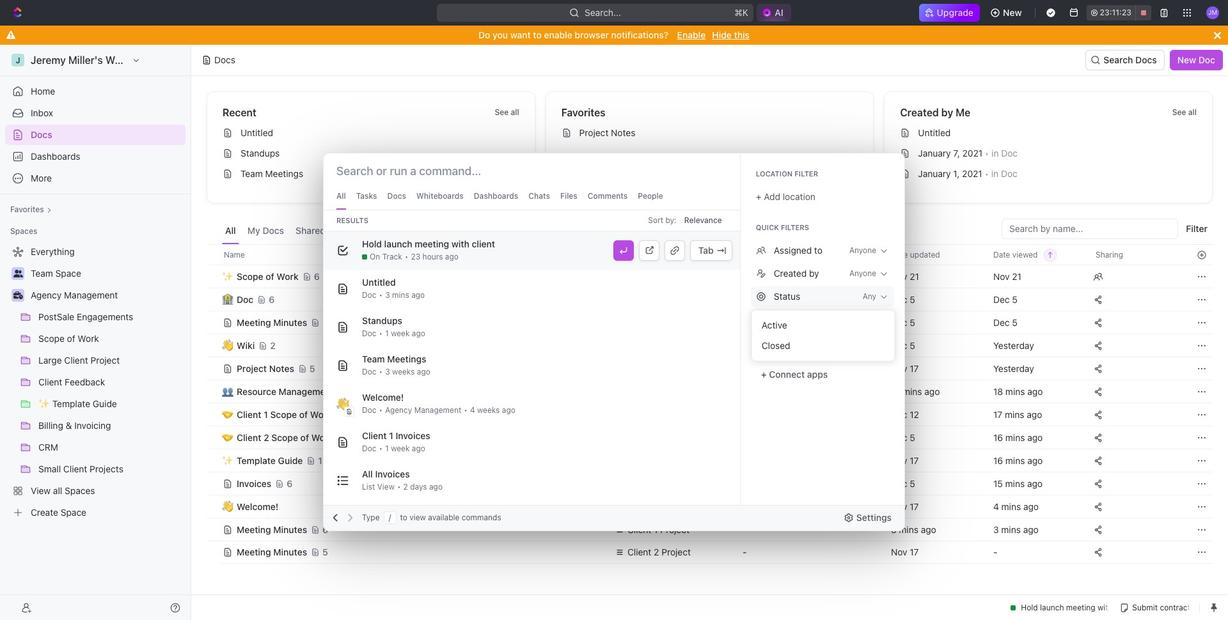 Task type: vqa. For each thing, say whether or not it's contained in the screenshot.


Task type: locate. For each thing, give the bounding box(es) containing it.
1 all from the left
[[511, 107, 519, 117]]

1 vertical spatial +
[[761, 369, 767, 380]]

january left 7,
[[918, 148, 951, 159]]

3 down on track
[[385, 290, 390, 300]]

0 horizontal spatial agency management
[[31, 290, 118, 301]]

0 horizontal spatial welcome!
[[237, 501, 279, 512]]

nov down date updated "button"
[[891, 271, 907, 282]]

1 vertical spatial 12
[[318, 455, 328, 466]]

on track
[[370, 252, 402, 262]]

work for 1
[[310, 409, 332, 420]]

1 vertical spatial anyone
[[849, 269, 876, 278]]

10 row from the top
[[207, 448, 1213, 474]]

1 yesterday from the top
[[993, 340, 1034, 351]]

standups link
[[217, 143, 529, 164]]

15
[[993, 478, 1003, 489]]

2 see all from the left
[[1172, 107, 1197, 117]]

3 nov 17 from the top
[[891, 501, 919, 512]]

project notes inside 'row'
[[237, 363, 294, 374]]

1 horizontal spatial team meetings
[[362, 354, 426, 365]]

xqnvl image
[[756, 246, 766, 256]]

invoices down 'template'
[[237, 478, 271, 489]]

work left 👋
[[310, 409, 332, 420]]

dashboards up the archived button
[[474, 191, 518, 201]]

dashboards inside sidebar navigation
[[31, 151, 80, 162]]

12 row from the top
[[207, 495, 1213, 518]]

settings
[[856, 512, 892, 523]]

0 horizontal spatial all
[[511, 107, 519, 117]]

table containing scope of work
[[207, 244, 1213, 565]]

2 all from the left
[[1188, 107, 1197, 117]]

invoices
[[396, 431, 430, 441], [375, 469, 410, 480], [237, 478, 271, 489]]

client for client 2 project
[[628, 547, 651, 558]]

0 vertical spatial new
[[1003, 7, 1022, 18]]

2 january from the top
[[918, 168, 951, 179]]

2 16 mins ago from the top
[[993, 455, 1043, 466]]

new doc button
[[1170, 50, 1223, 70]]

work down client 1 scope of work docs
[[311, 432, 333, 443]]

2 yesterday from the top
[[993, 363, 1034, 374]]

in for january 7, 2021
[[992, 148, 999, 159]]

2 nov 17 from the top
[[891, 455, 919, 466]]

client for client 1 project
[[628, 524, 651, 535]]

0 vertical spatial created
[[900, 107, 939, 118]]

client 1 scope of work docs
[[237, 409, 356, 420]]

1 up all invoices
[[389, 431, 393, 441]]

invoices up view
[[375, 469, 410, 480]]

hours
[[423, 252, 443, 262]]

date for date updated
[[891, 250, 908, 259]]

client for client 1 scope of work docs
[[237, 409, 261, 420]]

3 up resource management button
[[385, 367, 390, 377]]

0 horizontal spatial 17 mins ago
[[891, 386, 940, 397]]

all up list
[[362, 469, 373, 480]]

1 vertical spatial meeting minutes
[[237, 524, 307, 535]]

january 1, 2021 • in doc
[[918, 168, 1018, 179]]

1 horizontal spatial date
[[993, 250, 1010, 259]]

yesterday for 5
[[993, 340, 1034, 351]]

business time image inside sidebar navigation
[[13, 292, 23, 299]]

to right /
[[400, 513, 407, 523]]

nov up 'dec 12'
[[891, 363, 907, 374]]

0 vertical spatial •
[[985, 148, 989, 158]]

row containing project notes
[[207, 356, 1213, 382]]

by:
[[666, 216, 677, 225]]

1 vertical spatial in
[[991, 168, 999, 179]]

my docs button
[[244, 219, 287, 244]]

tab list containing all
[[222, 219, 528, 244]]

meeting
[[237, 317, 271, 328], [237, 524, 271, 535], [237, 547, 271, 558]]

new button
[[985, 3, 1030, 23]]

updated
[[910, 250, 940, 259]]

date updated button
[[883, 245, 948, 265]]

0 vertical spatial 1 week ago
[[385, 329, 425, 338]]

17 mins ago
[[891, 386, 940, 397], [993, 409, 1042, 420]]

1 see all button from the left
[[490, 105, 524, 120]]

track
[[382, 252, 402, 262]]

in down january 7, 2021 • in doc
[[991, 168, 999, 179]]

all left tasks at the top of page
[[336, 191, 346, 201]]

2 vertical spatial meeting minutes
[[237, 547, 307, 558]]

meeting
[[415, 239, 449, 249]]

1 vertical spatial week
[[391, 444, 410, 454]]

2 days ago
[[403, 482, 443, 492]]

notifications?
[[611, 29, 669, 40]]

3 mins ago
[[385, 290, 425, 300], [891, 524, 936, 535], [993, 524, 1039, 535]]

2 untitled link from the left
[[895, 123, 1207, 143]]

all left my
[[225, 225, 236, 236]]

0 horizontal spatial created
[[774, 268, 807, 279]]

0 vertical spatial team meetings
[[241, 168, 303, 179]]

2 16 from the top
[[993, 455, 1003, 466]]

0 horizontal spatial favorites
[[10, 205, 44, 214]]

1 vertical spatial all
[[225, 225, 236, 236]]

team meetings up my docs
[[241, 168, 303, 179]]

nov for yesterday
[[891, 363, 907, 374]]

2
[[270, 340, 276, 351], [371, 409, 377, 420], [264, 432, 269, 443], [373, 432, 378, 443], [403, 482, 408, 492], [654, 547, 659, 558]]

1 see from the left
[[495, 107, 509, 117]]

client up 'template'
[[237, 432, 261, 443]]

1 xqnvl image from the top
[[756, 269, 766, 279]]

nov down 'dec 12'
[[891, 455, 907, 466]]

archived
[[487, 225, 525, 236], [774, 314, 810, 325]]

meeting for client 2 project
[[237, 547, 271, 558]]

xqnvl image up jkkwz icon
[[756, 292, 766, 302]]

untitled link for recent
[[217, 123, 529, 143]]

assigned for assigned to
[[774, 245, 812, 256]]

2 meeting from the top
[[237, 524, 271, 535]]

2 up all invoices
[[373, 432, 378, 443]]

xqnvl image down tags
[[756, 269, 766, 279]]

1 horizontal spatial created
[[900, 107, 939, 118]]

1 vertical spatial 17 mins ago
[[993, 409, 1042, 420]]

1 horizontal spatial business time image
[[616, 504, 624, 510]]

on
[[370, 252, 380, 262]]

1 horizontal spatial new
[[1177, 54, 1196, 65]]

1 horizontal spatial 21
[[1012, 271, 1022, 282]]

work for 2
[[311, 432, 333, 443]]

meetings up 3 weeks ago
[[387, 354, 426, 365]]

1 vertical spatial meeting
[[237, 524, 271, 535]]

2 2021 from the top
[[962, 168, 982, 179]]

17 mins ago up 'dec 12'
[[891, 386, 940, 397]]

1 horizontal spatial 4
[[993, 501, 999, 512]]

nov for nov 21
[[891, 271, 907, 282]]

enable
[[677, 29, 706, 40]]

0 vertical spatial week
[[391, 329, 410, 338]]

• up january 1, 2021 • in doc on the right top
[[985, 148, 989, 158]]

wiki
[[237, 340, 255, 351]]

1 vertical spatial by
[[809, 268, 819, 279]]

quick
[[756, 223, 779, 232]]

1 vertical spatial meetings
[[387, 354, 426, 365]]

january left the 1,
[[918, 168, 951, 179]]

1 vertical spatial agency management
[[385, 406, 461, 415]]

docs inside button
[[263, 225, 284, 236]]

1 horizontal spatial agency management
[[385, 406, 461, 415]]

3 mins ago down settings
[[891, 524, 936, 535]]

1 vertical spatial team meetings
[[362, 354, 426, 365]]

0 horizontal spatial team meetings
[[241, 168, 303, 179]]

16 mins ago down 18 mins ago
[[993, 432, 1043, 443]]

week up 3 weeks ago
[[391, 329, 410, 338]]

by left me on the top of the page
[[941, 107, 953, 118]]

0 vertical spatial yesterday
[[993, 340, 1034, 351]]

untitled down on at the left of page
[[362, 277, 396, 288]]

+ left connect
[[761, 369, 767, 380]]

tab list
[[222, 219, 528, 244]]

docs right my
[[263, 225, 284, 236]]

0 vertical spatial 4
[[470, 406, 475, 415]]

nov 21 down date updated "button"
[[891, 271, 919, 282]]

0 vertical spatial assigned
[[437, 225, 476, 236]]

business time image
[[13, 292, 23, 299], [616, 504, 624, 510]]

7,
[[953, 148, 960, 159]]

ago
[[445, 252, 459, 262], [411, 290, 425, 300], [412, 329, 425, 338], [417, 367, 430, 377], [925, 386, 940, 397], [1027, 386, 1043, 397], [502, 406, 515, 415], [1027, 409, 1042, 420], [1027, 432, 1043, 443], [412, 444, 425, 454], [1027, 455, 1043, 466], [1027, 478, 1043, 489], [429, 482, 443, 492], [1023, 501, 1039, 512], [921, 524, 936, 535], [1023, 524, 1039, 535]]

0 horizontal spatial date
[[891, 250, 908, 259]]

row containing client 1 scope of work docs
[[207, 402, 1213, 428]]

doc inside button
[[1199, 54, 1215, 65]]

0 horizontal spatial 21
[[910, 271, 919, 282]]

• inside january 1, 2021 • in doc
[[985, 169, 989, 179]]

7 row from the top
[[207, 380, 1213, 403]]

0 vertical spatial all
[[336, 191, 346, 201]]

1 week ago down client 1 invoices
[[385, 444, 425, 454]]

Search by name... text field
[[1009, 219, 1171, 239]]

any
[[863, 292, 876, 301]]

new right 'upgrade'
[[1003, 7, 1022, 18]]

1 vertical spatial of
[[299, 409, 308, 420]]

type
[[362, 513, 380, 523]]

16 for 17
[[993, 455, 1003, 466]]

team up my
[[241, 168, 263, 179]]

16 for 5
[[993, 432, 1003, 443]]

location inside table
[[615, 250, 646, 259]]

dec 12
[[891, 409, 919, 420]]

archived up client
[[487, 225, 525, 236]]

agency management
[[31, 290, 118, 301], [385, 406, 461, 415], [628, 501, 715, 512]]

table
[[207, 244, 1213, 565]]

dec for wiki
[[891, 340, 907, 351]]

1 vertical spatial agency
[[385, 406, 412, 415]]

1 nov 17 from the top
[[891, 363, 919, 374]]

1 vertical spatial assigned
[[774, 245, 812, 256]]

welcome! down 'template'
[[237, 501, 279, 512]]

2 see from the left
[[1172, 107, 1186, 117]]

1 untitled link from the left
[[217, 123, 529, 143]]

project
[[579, 127, 609, 138], [237, 363, 267, 374], [660, 524, 690, 535], [662, 547, 691, 558]]

21
[[910, 271, 919, 282], [1012, 271, 1022, 282]]

week down client 1 invoices
[[391, 444, 410, 454]]

date inside "button"
[[891, 250, 908, 259]]

in up january 1, 2021 • in doc on the right top
[[992, 148, 999, 159]]

nov down date viewed
[[993, 271, 1010, 282]]

11 row from the top
[[207, 471, 1213, 497]]

standups up 3 weeks ago
[[362, 315, 402, 326]]

1 vertical spatial created
[[774, 268, 807, 279]]

2 anyone from the top
[[849, 269, 876, 278]]

1 horizontal spatial team
[[362, 354, 385, 365]]

days
[[410, 482, 427, 492]]

16 up 15
[[993, 455, 1003, 466]]

in for january 1, 2021
[[991, 168, 999, 179]]

0 vertical spatial +
[[756, 191, 762, 202]]

spaces
[[10, 226, 37, 236]]

scope down name
[[237, 271, 263, 282]]

0 vertical spatial dashboards
[[31, 151, 80, 162]]

16 down 18
[[993, 432, 1003, 443]]

dashboards link
[[5, 146, 186, 167]]

0 horizontal spatial see
[[495, 107, 509, 117]]

location up add
[[756, 170, 793, 178]]

agency
[[31, 290, 62, 301], [385, 406, 412, 415], [628, 501, 658, 512]]

1 for client 1 project
[[654, 524, 658, 535]]

do
[[479, 29, 490, 40]]

17 mins ago down 18 mins ago
[[993, 409, 1042, 420]]

16 mins ago for 5
[[993, 432, 1043, 443]]

21 down date updated "button"
[[910, 271, 919, 282]]

weeks
[[392, 367, 415, 377], [477, 406, 500, 415]]

4
[[470, 406, 475, 415], [993, 501, 999, 512]]

1 week from the top
[[391, 329, 410, 338]]

0 vertical spatial scope
[[237, 271, 263, 282]]

meeting minutes
[[237, 317, 307, 328], [237, 524, 307, 535], [237, 547, 307, 558]]

0 vertical spatial 17 mins ago
[[891, 386, 940, 397]]

1 date from the left
[[891, 250, 908, 259]]

untitled down recent
[[241, 127, 273, 138]]

inbox link
[[5, 103, 186, 123]]

0 horizontal spatial location
[[615, 250, 646, 259]]

by down "assigned to" at the right of the page
[[809, 268, 819, 279]]

client for client 1 invoices
[[362, 431, 387, 441]]

anyone
[[849, 246, 876, 255], [849, 269, 876, 278]]

0 horizontal spatial nov 21
[[891, 271, 919, 282]]

2 vertical spatial work
[[311, 432, 333, 443]]

2 xqnvl image from the top
[[756, 292, 766, 302]]

client
[[237, 409, 261, 420], [362, 431, 387, 441], [237, 432, 261, 443], [628, 524, 651, 535], [628, 547, 651, 558]]

minutes for client 1 project
[[273, 524, 307, 535]]

row
[[207, 244, 1213, 265], [207, 264, 1213, 289], [207, 287, 1213, 312], [207, 310, 1213, 336], [207, 333, 1213, 359], [207, 356, 1213, 382], [207, 380, 1213, 403], [207, 402, 1213, 428], [207, 425, 1213, 451], [207, 448, 1213, 474], [207, 471, 1213, 497], [207, 495, 1213, 518], [207, 517, 1213, 543], [207, 540, 1213, 565]]

meeting minutes for client 1 project
[[237, 524, 307, 535]]

nov 17 up settings
[[891, 501, 919, 512]]

2 vertical spatial all
[[362, 469, 373, 480]]

date viewed button
[[986, 245, 1057, 265]]

6 row from the top
[[207, 356, 1213, 382]]

favorites
[[561, 107, 606, 118], [10, 205, 44, 214]]

2 horizontal spatial 3 mins ago
[[993, 524, 1039, 535]]

0 horizontal spatial business time image
[[13, 292, 23, 299]]

3 minutes from the top
[[273, 547, 307, 558]]

0 horizontal spatial weeks
[[392, 367, 415, 377]]

1 week ago for standups
[[385, 329, 425, 338]]

docs
[[214, 54, 235, 65], [1136, 54, 1157, 65], [31, 129, 52, 140], [387, 191, 406, 201], [263, 225, 284, 236], [334, 409, 356, 420], [336, 432, 357, 443]]

dec 5 for doc
[[891, 294, 915, 305]]

results
[[336, 216, 368, 225]]

1 horizontal spatial by
[[941, 107, 953, 118]]

launch
[[384, 239, 412, 249]]

by for created by me
[[941, 107, 953, 118]]

0 vertical spatial agency
[[31, 290, 62, 301]]

0 vertical spatial favorites
[[561, 107, 606, 118]]

2 meeting minutes from the top
[[237, 524, 307, 535]]

1 january from the top
[[918, 148, 951, 159]]

dashboards down docs link
[[31, 151, 80, 162]]

client 2 project
[[628, 547, 691, 558]]

2021 right 7,
[[962, 148, 983, 159]]

row containing template guide
[[207, 448, 1213, 474]]

team meetings up 3 weeks ago
[[362, 354, 426, 365]]

2 horizontal spatial agency
[[628, 501, 658, 512]]

1 horizontal spatial untitled
[[362, 277, 396, 288]]

of up client 2 scope of work docs
[[299, 409, 308, 420]]

client down client 1 project
[[628, 547, 651, 558]]

assigned inside assigned button
[[437, 225, 476, 236]]

1 horizontal spatial standups
[[362, 315, 402, 326]]

files
[[560, 191, 578, 201]]

view
[[377, 482, 395, 492]]

6 for meeting minutes
[[323, 524, 328, 535]]

project notes
[[579, 127, 635, 138], [237, 363, 294, 374]]

nov 17 down settings
[[891, 547, 919, 558]]

all button
[[222, 219, 239, 244]]

Search or run a command… text field
[[336, 164, 494, 179]]

2 up template guide
[[264, 432, 269, 443]]

search
[[1104, 54, 1133, 65]]

1 row from the top
[[207, 244, 1213, 265]]

0 vertical spatial in
[[992, 148, 999, 159]]

0 vertical spatial 12
[[910, 409, 919, 420]]

dec
[[891, 294, 907, 305], [993, 294, 1010, 305], [891, 317, 907, 328], [993, 317, 1010, 328], [891, 340, 907, 351], [891, 409, 907, 420], [891, 432, 907, 443], [891, 478, 907, 489]]

agency management inside sidebar navigation
[[31, 290, 118, 301]]

see for created by me
[[1172, 107, 1186, 117]]

row containing client 2 scope of work docs
[[207, 425, 1213, 451]]

of down client 1 scope of work docs
[[300, 432, 309, 443]]

2 date from the left
[[993, 250, 1010, 259]]

row containing welcome!
[[207, 495, 1213, 518]]

week for client 1 invoices
[[391, 444, 410, 454]]

client 1 invoices
[[362, 431, 430, 441]]

2021 for january 1, 2021
[[962, 168, 982, 179]]

2 see all button from the left
[[1167, 105, 1202, 120]]

see all button
[[490, 105, 524, 120], [1167, 105, 1202, 120]]

1
[[385, 329, 389, 338], [264, 409, 268, 420], [389, 431, 393, 441], [385, 444, 389, 454], [654, 524, 658, 535]]

standups
[[241, 148, 280, 159], [362, 315, 402, 326]]

apps
[[756, 346, 775, 354]]

to up created by
[[814, 245, 823, 256]]

2 week from the top
[[391, 444, 410, 454]]

date left updated
[[891, 250, 908, 259]]

0 vertical spatial welcome!
[[362, 392, 404, 403]]

2 nov 21 from the left
[[993, 271, 1022, 282]]

16 mins ago
[[993, 432, 1043, 443], [993, 455, 1043, 466]]

docs right search
[[1136, 54, 1157, 65]]

location for location
[[615, 250, 646, 259]]

see for recent
[[495, 107, 509, 117]]

1 down 'resource'
[[264, 409, 268, 420]]

archived button
[[484, 219, 528, 244]]

1 vertical spatial 1 week ago
[[385, 444, 425, 454]]

date inside button
[[993, 250, 1010, 259]]

date left viewed
[[993, 250, 1010, 259]]

4 for 4 mins ago
[[993, 501, 999, 512]]

location
[[756, 170, 793, 178], [615, 250, 646, 259]]

1 minutes from the top
[[273, 317, 307, 328]]

16 mins ago up 15 mins ago
[[993, 455, 1043, 466]]

2 right wiki
[[270, 340, 276, 351]]

• inside january 7, 2021 • in doc
[[985, 148, 989, 158]]

guide
[[278, 455, 303, 466]]

project notes up comments
[[579, 127, 635, 138]]

1 week ago up 3 weeks ago
[[385, 329, 425, 338]]

1 horizontal spatial welcome!
[[362, 392, 404, 403]]

3 mins ago down 4 mins ago at bottom right
[[993, 524, 1039, 535]]

client up client 2 project
[[628, 524, 651, 535]]

0 vertical spatial meeting minutes
[[237, 317, 307, 328]]

team up resource management button
[[362, 354, 385, 365]]

client up all invoices
[[362, 431, 387, 441]]

2 minutes from the top
[[273, 524, 307, 535]]

1 2021 from the top
[[962, 148, 983, 159]]

assigned up with
[[437, 225, 476, 236]]

0 vertical spatial standups
[[241, 148, 280, 159]]

0 horizontal spatial to
[[400, 513, 407, 523]]

• down january 7, 2021 • in doc
[[985, 169, 989, 179]]

0 vertical spatial xqnvl image
[[756, 269, 766, 279]]

5 row from the top
[[207, 333, 1213, 359]]

all
[[336, 191, 346, 201], [225, 225, 236, 236], [362, 469, 373, 480]]

location down the people
[[615, 250, 646, 259]]

• for january 1, 2021
[[985, 169, 989, 179]]

4 mins ago
[[993, 501, 1039, 512]]

0 vertical spatial to
[[533, 29, 542, 40]]

nov up settings
[[891, 501, 907, 512]]

1 vertical spatial weeks
[[477, 406, 500, 415]]

0 vertical spatial location
[[756, 170, 793, 178]]

2 vertical spatial minutes
[[273, 547, 307, 558]]

1 1 week ago from the top
[[385, 329, 425, 338]]

untitled down created by me
[[918, 127, 951, 138]]

january for january 1, 2021
[[918, 168, 951, 179]]

created left me on the top of the page
[[900, 107, 939, 118]]

1 vertical spatial work
[[310, 409, 332, 420]]

this
[[734, 29, 750, 40]]

meeting for client 1 project
[[237, 524, 271, 535]]

assigned down filters
[[774, 245, 812, 256]]

untitled for recent
[[241, 127, 273, 138]]

column header
[[207, 244, 221, 265]]

weeks for 3
[[392, 367, 415, 377]]

1 horizontal spatial project notes
[[579, 127, 635, 138]]

1 vertical spatial welcome!
[[237, 501, 279, 512]]

dec for invoices
[[891, 478, 907, 489]]

0 horizontal spatial by
[[809, 268, 819, 279]]

9 row from the top
[[207, 425, 1213, 451]]

row containing doc
[[207, 287, 1213, 312]]

to right want
[[533, 29, 542, 40]]

to
[[533, 29, 542, 40], [814, 245, 823, 256], [400, 513, 407, 523]]

nov 17 down 'dec 12'
[[891, 455, 919, 466]]

team meetings
[[241, 168, 303, 179], [362, 354, 426, 365]]

1 see all from the left
[[495, 107, 519, 117]]

of down my docs button
[[266, 271, 274, 282]]

1 vertical spatial dashboards
[[474, 191, 518, 201]]

agency inside agency management link
[[31, 290, 62, 301]]

to view available commands
[[400, 513, 501, 523]]

work down my docs button
[[277, 271, 299, 282]]

scope for 2
[[271, 432, 298, 443]]

scope down resource management
[[270, 409, 297, 420]]

0 horizontal spatial see all button
[[490, 105, 524, 120]]

xqnvl image for status
[[756, 292, 766, 302]]

docs inside button
[[1136, 54, 1157, 65]]

1 16 from the top
[[993, 432, 1003, 443]]

created up status
[[774, 268, 807, 279]]

minutes
[[273, 317, 307, 328], [273, 524, 307, 535], [273, 547, 307, 558]]

6
[[314, 271, 320, 282], [269, 294, 275, 305], [287, 478, 293, 489], [323, 524, 328, 535]]

location filter
[[756, 170, 818, 178]]

nov 17 up 'dec 12'
[[891, 363, 919, 374]]

welcome! button
[[223, 495, 599, 518]]

4 nov 17 from the top
[[891, 547, 919, 558]]

1 anyone from the top
[[849, 246, 876, 255]]

3 meeting minutes from the top
[[237, 547, 307, 558]]

3 row from the top
[[207, 287, 1213, 312]]

meetings
[[265, 168, 303, 179], [387, 354, 426, 365]]

nov down settings
[[891, 547, 907, 558]]

cell
[[207, 265, 221, 288], [607, 265, 735, 288], [207, 288, 221, 311], [607, 288, 735, 311], [207, 311, 221, 334], [607, 311, 735, 334], [207, 334, 221, 357], [607, 334, 735, 357], [207, 357, 221, 380], [607, 357, 735, 380], [207, 380, 221, 403], [607, 380, 735, 403], [207, 403, 221, 426], [607, 403, 735, 426], [207, 426, 221, 449], [607, 426, 735, 449], [207, 449, 221, 472], [607, 449, 735, 472], [207, 472, 221, 495], [607, 472, 735, 495], [207, 495, 221, 518], [207, 518, 221, 541], [207, 541, 221, 564]]

1 vertical spatial 16
[[993, 455, 1003, 466]]

2 21 from the left
[[1012, 271, 1022, 282]]

1 vertical spatial january
[[918, 168, 951, 179]]

1 horizontal spatial see all button
[[1167, 105, 1202, 120]]

xqnvl image
[[756, 269, 766, 279], [756, 292, 766, 302]]

0 horizontal spatial untitled link
[[217, 123, 529, 143]]

2 row from the top
[[207, 264, 1213, 289]]

created
[[900, 107, 939, 118], [774, 268, 807, 279]]

1 vertical spatial xqnvl image
[[756, 292, 766, 302]]

13 row from the top
[[207, 517, 1213, 543]]

3 meeting from the top
[[237, 547, 271, 558]]

scope up guide
[[271, 432, 298, 443]]

+ left add
[[756, 191, 762, 202]]

archived down status
[[774, 314, 810, 325]]

2 1 week ago from the top
[[385, 444, 425, 454]]

all for recent
[[511, 107, 519, 117]]

1 horizontal spatial favorites
[[561, 107, 606, 118]]

1 16 mins ago from the top
[[993, 432, 1043, 443]]

8 row from the top
[[207, 402, 1213, 428]]

client down 'resource'
[[237, 409, 261, 420]]

0 horizontal spatial assigned
[[437, 225, 476, 236]]



Task type: describe. For each thing, give the bounding box(es) containing it.
private
[[337, 225, 367, 236]]

minutes for client 2 project
[[273, 547, 307, 558]]

1 horizontal spatial agency
[[385, 406, 412, 415]]

docs up client 2 scope of work docs
[[334, 409, 356, 420]]

dec for meeting minutes
[[891, 317, 907, 328]]

3 down settings
[[891, 524, 897, 535]]

filters
[[781, 223, 809, 232]]

new for new doc
[[1177, 54, 1196, 65]]

6 for invoices
[[287, 478, 293, 489]]

resource management
[[237, 386, 334, 397]]

3 weeks ago
[[385, 367, 430, 377]]

4 weeks ago
[[470, 406, 515, 415]]

sort
[[648, 216, 663, 225]]

/
[[389, 513, 391, 523]]

👋
[[336, 399, 349, 410]]

docs link
[[5, 125, 186, 145]]

private button
[[334, 219, 370, 244]]

0 horizontal spatial 3 mins ago
[[385, 290, 425, 300]]

january 7, 2021 • in doc
[[918, 148, 1018, 159]]

2 horizontal spatial to
[[814, 245, 823, 256]]

invoices down resource management button
[[396, 431, 430, 441]]

1 week ago for client 1 invoices
[[385, 444, 425, 454]]

name
[[224, 250, 245, 259]]

assigned for assigned
[[437, 225, 476, 236]]

shared button
[[292, 219, 329, 244]]

settings button
[[839, 508, 899, 528]]

dec 5 for invoices
[[891, 478, 915, 489]]

1 down client 1 invoices
[[385, 444, 389, 454]]

see all button for created by me
[[1167, 105, 1202, 120]]

nov for 4 mins ago
[[891, 501, 907, 512]]

list view
[[362, 482, 395, 492]]

invoices inside 'row'
[[237, 478, 271, 489]]

apps
[[807, 369, 828, 380]]

15 mins ago
[[993, 478, 1043, 489]]

week for standups
[[391, 329, 410, 338]]

management inside sidebar navigation
[[64, 290, 118, 301]]

+ add location
[[756, 191, 816, 202]]

14 row from the top
[[207, 540, 1213, 565]]

client 1 project
[[628, 524, 690, 535]]

dec 5 for client 2 scope of work docs
[[891, 432, 915, 443]]

0 horizontal spatial notes
[[269, 363, 294, 374]]

new doc
[[1177, 54, 1215, 65]]

0 horizontal spatial 12
[[318, 455, 328, 466]]

by for created by
[[809, 268, 819, 279]]

me
[[956, 107, 971, 118]]

chats
[[529, 191, 550, 201]]

• for january 7, 2021
[[985, 148, 989, 158]]

template guide
[[237, 455, 303, 466]]

project notes link
[[556, 123, 868, 143]]

recent
[[223, 107, 256, 118]]

+ for + add location
[[756, 191, 762, 202]]

you
[[493, 29, 508, 40]]

date updated
[[891, 250, 940, 259]]

1 horizontal spatial 17 mins ago
[[993, 409, 1042, 420]]

untitled for created by me
[[918, 127, 951, 138]]

all for created by me
[[1188, 107, 1197, 117]]

row containing resource management
[[207, 380, 1213, 403]]

scope for 1
[[270, 409, 297, 420]]

nov for -
[[891, 547, 907, 558]]

17 for -
[[910, 547, 919, 558]]

anyone for created by
[[849, 269, 876, 278]]

23
[[411, 252, 420, 262]]

browser
[[575, 29, 609, 40]]

0 vertical spatial work
[[277, 271, 299, 282]]

see all button for recent
[[490, 105, 524, 120]]

1 for client 1 scope of work docs
[[264, 409, 268, 420]]

january for january 7, 2021
[[918, 148, 951, 159]]

agency management link
[[31, 285, 183, 306]]

2021 for january 7, 2021
[[962, 148, 983, 159]]

do you want to enable browser notifications? enable hide this
[[479, 29, 750, 40]]

weeks for 4
[[477, 406, 500, 415]]

⌘k
[[735, 7, 749, 18]]

4 row from the top
[[207, 310, 1213, 336]]

created by
[[774, 268, 819, 279]]

2 vertical spatial agency
[[628, 501, 658, 512]]

tasks
[[356, 191, 377, 201]]

quick filters
[[756, 223, 809, 232]]

docs down 👋
[[336, 432, 357, 443]]

location
[[783, 191, 816, 202]]

nov 17 for -
[[891, 547, 919, 558]]

tags
[[743, 250, 760, 259]]

2 horizontal spatial all
[[362, 469, 373, 480]]

17 for yesterday
[[910, 363, 919, 374]]

closed button
[[752, 336, 895, 356]]

23:11:23
[[1100, 8, 1132, 17]]

3 down 4 mins ago at bottom right
[[993, 524, 999, 535]]

assigned to
[[774, 245, 823, 256]]

1 horizontal spatial all
[[336, 191, 346, 201]]

18 mins ago
[[993, 386, 1043, 397]]

nov 17 for yesterday
[[891, 363, 919, 374]]

client 2 scope of work docs
[[237, 432, 357, 443]]

0 vertical spatial meetings
[[265, 168, 303, 179]]

status
[[774, 291, 800, 302]]

list
[[362, 482, 375, 492]]

date viewed
[[993, 250, 1038, 259]]

6 for scope of work
[[314, 271, 320, 282]]

dec 5 for wiki
[[891, 340, 915, 351]]

1 21 from the left
[[910, 271, 919, 282]]

row containing invoices
[[207, 471, 1213, 497]]

row containing wiki
[[207, 333, 1213, 359]]

meeting minutes for client 2 project
[[237, 547, 307, 558]]

workspace button
[[375, 219, 429, 244]]

1 meeting from the top
[[237, 317, 271, 328]]

1 meeting minutes from the top
[[237, 317, 307, 328]]

created for created by me
[[900, 107, 939, 118]]

1 horizontal spatial 3 mins ago
[[891, 524, 936, 535]]

1 vertical spatial business time image
[[616, 504, 624, 510]]

16 mins ago for 17
[[993, 455, 1043, 466]]

of for 2
[[300, 432, 309, 443]]

1 nov 21 from the left
[[891, 271, 919, 282]]

team meetings link
[[217, 164, 529, 184]]

sidebar navigation
[[0, 45, 191, 621]]

1 vertical spatial team
[[362, 354, 385, 365]]

docs inside sidebar navigation
[[31, 129, 52, 140]]

my docs
[[247, 225, 284, 236]]

all invoices
[[362, 469, 410, 480]]

search docs
[[1104, 54, 1157, 65]]

docs right tasks at the top of page
[[387, 191, 406, 201]]

date for date viewed
[[993, 250, 1010, 259]]

active button
[[752, 315, 895, 336]]

17 for 16 mins ago
[[910, 455, 919, 466]]

scope of work
[[237, 271, 299, 282]]

0 horizontal spatial standups
[[241, 148, 280, 159]]

add
[[764, 191, 780, 202]]

new for new
[[1003, 7, 1022, 18]]

dec 5 for meeting minutes
[[891, 317, 915, 328]]

my
[[247, 225, 260, 236]]

+ connect apps
[[761, 369, 828, 380]]

project inside project notes link
[[579, 127, 609, 138]]

+ for + connect apps
[[761, 369, 767, 380]]

all inside button
[[225, 225, 236, 236]]

0 vertical spatial of
[[266, 271, 274, 282]]

jkkwz image
[[756, 315, 766, 325]]

connect
[[769, 369, 805, 380]]

dec for doc
[[891, 294, 907, 305]]

1 horizontal spatial notes
[[611, 127, 635, 138]]

2 vertical spatial to
[[400, 513, 407, 523]]

2 up client 1 invoices
[[371, 409, 377, 420]]

2 vertical spatial agency management
[[628, 501, 715, 512]]

home link
[[5, 81, 186, 102]]

1 vertical spatial standups
[[362, 315, 402, 326]]

resource
[[237, 386, 276, 397]]

resource management button
[[223, 380, 599, 403]]

row containing name
[[207, 244, 1213, 265]]

nov 17 for 16 mins ago
[[891, 455, 919, 466]]

1 horizontal spatial archived
[[774, 314, 810, 325]]

favorites inside button
[[10, 205, 44, 214]]

active
[[762, 320, 787, 331]]

relevance
[[684, 216, 722, 225]]

4 for 4 weeks ago
[[470, 406, 475, 415]]

1 horizontal spatial dashboards
[[474, 191, 518, 201]]

location for location filter
[[756, 170, 793, 178]]

6 for doc
[[269, 294, 275, 305]]

see all for recent
[[495, 107, 519, 117]]

2 down client 1 project
[[654, 547, 659, 558]]

enable
[[544, 29, 572, 40]]

workspace
[[378, 225, 425, 236]]

see all for created by me
[[1172, 107, 1197, 117]]

23:11:23 button
[[1087, 5, 1151, 20]]

sort by:
[[648, 216, 677, 225]]

0 horizontal spatial team
[[241, 168, 263, 179]]

archived inside button
[[487, 225, 525, 236]]

yesterday for 17
[[993, 363, 1034, 374]]

home
[[31, 86, 55, 97]]

view
[[410, 513, 426, 523]]

row containing scope of work
[[207, 264, 1213, 289]]

nov for 16 mins ago
[[891, 455, 907, 466]]

untitled link for created by me
[[895, 123, 1207, 143]]

docs up recent
[[214, 54, 235, 65]]

comments
[[588, 191, 628, 201]]

client for client 2 scope of work docs
[[237, 432, 261, 443]]

welcome! inside button
[[237, 501, 279, 512]]

management inside button
[[279, 386, 334, 397]]

1 horizontal spatial 12
[[910, 409, 919, 420]]

xqnvl image for created by
[[756, 269, 766, 279]]

1 up 3 weeks ago
[[385, 329, 389, 338]]

17 for 4 mins ago
[[910, 501, 919, 512]]

whiteboards
[[416, 191, 464, 201]]

created by me
[[900, 107, 971, 118]]

anyone for assigned to
[[849, 246, 876, 255]]

nov 17 for 4 mins ago
[[891, 501, 919, 512]]

created for created by
[[774, 268, 807, 279]]

client
[[472, 239, 495, 249]]

of for 1
[[299, 409, 308, 420]]

dec for client 1 scope of work docs
[[891, 409, 907, 420]]

1 for client 1 invoices
[[389, 431, 393, 441]]

closed
[[762, 340, 790, 351]]

want
[[510, 29, 531, 40]]

1 horizontal spatial meetings
[[387, 354, 426, 365]]

2 left days
[[403, 482, 408, 492]]

dec for client 2 scope of work docs
[[891, 432, 907, 443]]

inbox
[[31, 107, 53, 118]]



